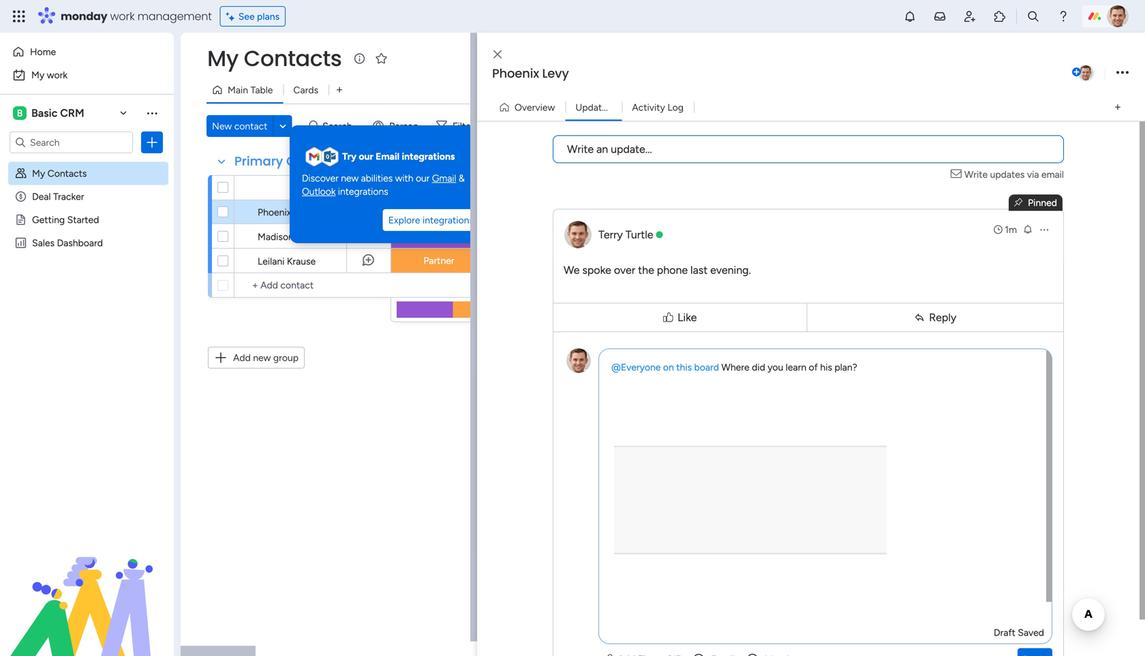 Task type: vqa. For each thing, say whether or not it's contained in the screenshot.
Copied! image to the middle
no



Task type: locate. For each thing, give the bounding box(es) containing it.
contacts for primary contacts field
[[286, 153, 344, 170]]

new inside the discover new abilities with our gmail & outlook integrations
[[341, 172, 359, 184]]

contacts
[[244, 43, 342, 74], [286, 153, 344, 170], [47, 168, 87, 179]]

new
[[341, 172, 359, 184], [253, 352, 271, 364]]

levy up overview
[[542, 65, 569, 82]]

integrations up gmail
[[402, 151, 455, 162]]

getting
[[32, 214, 65, 226]]

Phoenix Levy field
[[489, 65, 1070, 82]]

add view image
[[1115, 102, 1121, 112]]

updates / 1 button
[[565, 96, 624, 118]]

1 vertical spatial phoenix
[[258, 207, 291, 218]]

1 vertical spatial write
[[964, 169, 988, 180]]

see
[[238, 11, 255, 22]]

customer
[[418, 206, 460, 218], [418, 230, 460, 242]]

My Contacts field
[[204, 43, 345, 74]]

over
[[614, 264, 635, 277]]

1 customer from the top
[[418, 206, 460, 218]]

1 vertical spatial new
[[253, 352, 271, 364]]

add view image
[[337, 85, 342, 95]]

1 horizontal spatial new
[[341, 172, 359, 184]]

new right add
[[253, 352, 271, 364]]

dapulse addbtn image
[[1072, 68, 1081, 77]]

dashboard
[[57, 237, 103, 249]]

basic
[[31, 107, 57, 120]]

0 vertical spatial our
[[359, 151, 373, 162]]

filter
[[453, 120, 474, 132]]

contacts up cards button
[[244, 43, 342, 74]]

outlook
[[302, 186, 336, 197]]

0 horizontal spatial work
[[47, 69, 68, 81]]

&
[[459, 172, 465, 184]]

customer down type
[[418, 206, 460, 218]]

contacts up the discover
[[286, 153, 344, 170]]

new down try
[[341, 172, 359, 184]]

options image
[[145, 136, 159, 149], [1039, 224, 1050, 235]]

work inside my work option
[[47, 69, 68, 81]]

our inside the discover new abilities with our gmail & outlook integrations
[[416, 172, 430, 184]]

our
[[359, 151, 373, 162], [416, 172, 430, 184]]

0 vertical spatial phoenix
[[492, 65, 539, 82]]

contacts for my contacts field
[[244, 43, 342, 74]]

0 vertical spatial new
[[341, 172, 359, 184]]

﻿where
[[721, 362, 750, 373]]

options image right reminder image
[[1039, 224, 1050, 235]]

show board description image
[[351, 52, 368, 65]]

work down "home"
[[47, 69, 68, 81]]

options image down workspace options image
[[145, 136, 159, 149]]

contacts up tracker
[[47, 168, 87, 179]]

an
[[597, 143, 608, 156]]

new contact button
[[207, 115, 273, 137]]

work
[[110, 9, 135, 24], [47, 69, 68, 81]]

1 horizontal spatial my contacts
[[207, 43, 342, 74]]

0 vertical spatial write
[[567, 143, 594, 156]]

1 vertical spatial customer
[[418, 230, 460, 242]]

0 vertical spatial phoenix levy
[[492, 65, 569, 82]]

we spoke over the phone last evening.
[[564, 264, 751, 277]]

phoenix levy inside field
[[492, 65, 569, 82]]

our right try
[[359, 151, 373, 162]]

new inside button
[[253, 352, 271, 364]]

terry turtle
[[599, 228, 653, 241]]

phone
[[657, 264, 688, 277]]

1 horizontal spatial terry turtle image
[[1107, 5, 1129, 27]]

0 vertical spatial levy
[[542, 65, 569, 82]]

1 horizontal spatial our
[[416, 172, 430, 184]]

0 vertical spatial integrations
[[402, 151, 455, 162]]

we
[[564, 264, 580, 277]]

my contacts inside list box
[[32, 168, 87, 179]]

home link
[[8, 41, 166, 63]]

plans
[[257, 11, 280, 22]]

this
[[676, 362, 692, 373]]

cards button
[[283, 79, 329, 101]]

add to favorites image
[[375, 51, 388, 65]]

1 vertical spatial phoenix levy
[[258, 207, 314, 218]]

add
[[233, 352, 251, 364]]

my inside option
[[31, 69, 44, 81]]

work right monday
[[110, 9, 135, 24]]

customer down explore integrations
[[418, 230, 460, 242]]

1 horizontal spatial phoenix
[[492, 65, 539, 82]]

1 horizontal spatial work
[[110, 9, 135, 24]]

work for my
[[47, 69, 68, 81]]

integrations down abilities
[[338, 186, 388, 197]]

0 vertical spatial customer
[[418, 206, 460, 218]]

1 vertical spatial my contacts
[[32, 168, 87, 179]]

write updates via email
[[964, 169, 1064, 180]]

group
[[273, 352, 299, 364]]

list box
[[0, 159, 174, 439]]

my down "home"
[[31, 69, 44, 81]]

sales
[[32, 237, 55, 249]]

write inside button
[[567, 143, 594, 156]]

1 horizontal spatial levy
[[542, 65, 569, 82]]

person button
[[368, 115, 427, 137]]

0 horizontal spatial my contacts
[[32, 168, 87, 179]]

phoenix levy
[[492, 65, 569, 82], [258, 207, 314, 218]]

try
[[342, 151, 357, 162]]

1 vertical spatial options image
[[1039, 224, 1050, 235]]

phoenix levy up overview button
[[492, 65, 569, 82]]

phoenix down close icon on the left
[[492, 65, 539, 82]]

1m
[[1005, 224, 1017, 236]]

terry turtle image right help icon
[[1107, 5, 1129, 27]]

1 vertical spatial integrations
[[338, 186, 388, 197]]

my contacts up table
[[207, 43, 342, 74]]

2 vertical spatial integrations
[[423, 215, 474, 226]]

gmail
[[432, 172, 456, 184]]

draft
[[994, 627, 1016, 639]]

1 vertical spatial work
[[47, 69, 68, 81]]

main table
[[228, 84, 273, 96]]

options image
[[1117, 64, 1129, 82]]

my contacts up deal tracker
[[32, 168, 87, 179]]

phoenix up madison
[[258, 207, 291, 218]]

primary contacts
[[234, 153, 344, 170]]

main
[[228, 84, 248, 96]]

0 horizontal spatial levy
[[294, 207, 314, 218]]

deal
[[32, 191, 51, 202]]

my contacts
[[207, 43, 342, 74], [32, 168, 87, 179]]

spoke
[[582, 264, 611, 277]]

option
[[0, 161, 174, 164]]

write
[[567, 143, 594, 156], [964, 169, 988, 180]]

write left an
[[567, 143, 594, 156]]

levy inside field
[[542, 65, 569, 82]]

my work link
[[8, 64, 166, 86]]

terry turtle link
[[599, 228, 653, 241]]

contacts inside field
[[286, 153, 344, 170]]

1 horizontal spatial write
[[964, 169, 988, 180]]

0 horizontal spatial new
[[253, 352, 271, 364]]

getting started
[[32, 214, 99, 226]]

1m link
[[993, 223, 1017, 237]]

terry turtle image left options image
[[1077, 64, 1095, 82]]

our right with
[[416, 172, 430, 184]]

abilities
[[361, 172, 393, 184]]

v2 search image
[[309, 118, 319, 134]]

0 horizontal spatial write
[[567, 143, 594, 156]]

last
[[691, 264, 708, 277]]

basic crm
[[31, 107, 84, 120]]

filter button
[[431, 115, 495, 137]]

levy up doyle
[[294, 207, 314, 218]]

deal tracker
[[32, 191, 84, 202]]

list box containing my contacts
[[0, 159, 174, 439]]

type
[[428, 182, 450, 194]]

Type field
[[425, 180, 453, 195]]

overview
[[515, 102, 555, 113]]

0 vertical spatial work
[[110, 9, 135, 24]]

0 horizontal spatial our
[[359, 151, 373, 162]]

discover
[[302, 172, 339, 184]]

help image
[[1057, 10, 1070, 23]]

1 horizontal spatial phoenix levy
[[492, 65, 569, 82]]

1 vertical spatial our
[[416, 172, 430, 184]]

cards
[[293, 84, 318, 96]]

invite members image
[[963, 10, 977, 23]]

@everyone on this board link
[[611, 362, 719, 373]]

Search in workspace field
[[29, 135, 114, 150]]

write left updates
[[964, 169, 988, 180]]

workspace selection element
[[13, 105, 86, 121]]

terry turtle image
[[1107, 5, 1129, 27], [1077, 64, 1095, 82]]

updates / 1
[[576, 102, 624, 113]]

0 vertical spatial my contacts
[[207, 43, 342, 74]]

on
[[663, 362, 674, 373]]

lottie animation element
[[0, 519, 174, 656]]

phoenix levy up madison doyle
[[258, 207, 314, 218]]

phoenix
[[492, 65, 539, 82], [258, 207, 291, 218]]

add new group button
[[208, 347, 305, 369]]

1 vertical spatial terry turtle image
[[1077, 64, 1095, 82]]

saved
[[1018, 627, 1044, 639]]

0 vertical spatial options image
[[145, 136, 159, 149]]

write for write updates via email
[[964, 169, 988, 180]]

integrations down type field
[[423, 215, 474, 226]]

madison
[[258, 231, 294, 243]]



Task type: describe. For each thing, give the bounding box(es) containing it.
see plans
[[238, 11, 280, 22]]

Search field
[[319, 117, 360, 136]]

activity log button
[[622, 96, 694, 118]]

via
[[1027, 169, 1039, 180]]

0 vertical spatial terry turtle image
[[1107, 5, 1129, 27]]

updates
[[990, 169, 1025, 180]]

my work
[[31, 69, 68, 81]]

email
[[1042, 169, 1064, 180]]

notifications image
[[903, 10, 917, 23]]

1 horizontal spatial options image
[[1039, 224, 1050, 235]]

update feed image
[[933, 10, 947, 23]]

phoenix inside field
[[492, 65, 539, 82]]

add new group
[[233, 352, 299, 364]]

2 customer from the top
[[418, 230, 460, 242]]

0 horizontal spatial phoenix
[[258, 207, 291, 218]]

contact
[[234, 120, 268, 132]]

write an update...
[[567, 143, 652, 156]]

integrations inside the discover new abilities with our gmail & outlook integrations
[[338, 186, 388, 197]]

krause
[[287, 256, 316, 267]]

Primary Contacts field
[[231, 153, 347, 170]]

doyle
[[296, 231, 320, 243]]

help
[[1087, 622, 1112, 636]]

+ Add contact text field
[[241, 277, 384, 294]]

1 vertical spatial levy
[[294, 207, 314, 218]]

with
[[395, 172, 413, 184]]

work for monday
[[110, 9, 135, 24]]

terry
[[599, 228, 623, 241]]

search everything image
[[1027, 10, 1040, 23]]

angle down image
[[280, 121, 286, 131]]

monday marketplace image
[[993, 10, 1007, 23]]

monday
[[61, 9, 107, 24]]

see plans button
[[220, 6, 286, 27]]

new for discover
[[341, 172, 359, 184]]

evening.
[[710, 264, 751, 277]]

started
[[67, 214, 99, 226]]

reply button
[[810, 306, 1061, 329]]

@everyone
[[611, 362, 661, 373]]

@everyone on this board ﻿where did you learn of his plan?
[[611, 362, 857, 373]]

sales dashboard
[[32, 237, 103, 249]]

main table button
[[207, 79, 283, 101]]

updates
[[576, 102, 612, 113]]

home
[[30, 46, 56, 58]]

integrations inside the explore integrations button
[[423, 215, 474, 226]]

the
[[638, 264, 654, 277]]

lottie animation image
[[0, 519, 174, 656]]

public board image
[[14, 213, 27, 226]]

outlook button
[[302, 185, 336, 198]]

you
[[768, 362, 783, 373]]

new
[[212, 120, 232, 132]]

activity log
[[632, 102, 684, 113]]

leilani
[[258, 256, 285, 267]]

plan?
[[835, 362, 857, 373]]

new contact
[[212, 120, 268, 132]]

0 horizontal spatial options image
[[145, 136, 159, 149]]

try our email integrations
[[342, 151, 455, 162]]

write for write an update...
[[567, 143, 594, 156]]

1
[[620, 102, 624, 113]]

primary
[[234, 153, 283, 170]]

of
[[809, 362, 818, 373]]

update...
[[611, 143, 652, 156]]

workspace options image
[[145, 106, 159, 120]]

pinned
[[1028, 197, 1057, 209]]

select product image
[[12, 10, 26, 23]]

overview button
[[494, 96, 565, 118]]

learn
[[786, 362, 807, 373]]

partner
[[424, 255, 454, 267]]

my work option
[[8, 64, 166, 86]]

dapulse attachment image
[[604, 654, 613, 656]]

home option
[[8, 41, 166, 63]]

write an update... button
[[553, 135, 1064, 163]]

my up deal on the left of the page
[[32, 168, 45, 179]]

my up main
[[207, 43, 238, 74]]

reply
[[929, 311, 957, 324]]

management
[[138, 9, 212, 24]]

gmail button
[[432, 172, 456, 185]]

contact
[[295, 182, 330, 193]]

explore
[[388, 215, 420, 226]]

did
[[752, 362, 765, 373]]

person
[[389, 120, 419, 132]]

like button
[[556, 297, 804, 338]]

explore integrations button
[[383, 209, 479, 231]]

monday work management
[[61, 9, 212, 24]]

draft saved
[[994, 627, 1044, 639]]

explore integrations
[[388, 215, 474, 226]]

b
[[17, 107, 23, 119]]

discover new abilities with our gmail & outlook integrations
[[302, 172, 465, 197]]

tracker
[[53, 191, 84, 202]]

0 horizontal spatial phoenix levy
[[258, 207, 314, 218]]

his
[[820, 362, 832, 373]]

turtle
[[626, 228, 653, 241]]

close image
[[494, 50, 502, 59]]

email
[[376, 151, 400, 162]]

workspace image
[[13, 106, 27, 121]]

public dashboard image
[[14, 237, 27, 249]]

new for add
[[253, 352, 271, 364]]

table
[[251, 84, 273, 96]]

reminder image
[[1023, 224, 1033, 235]]

/
[[614, 102, 618, 113]]

help button
[[1076, 618, 1123, 640]]

leilani krause
[[258, 256, 316, 267]]

madison doyle
[[258, 231, 320, 243]]

0 horizontal spatial terry turtle image
[[1077, 64, 1095, 82]]

v2 floating column image
[[1014, 196, 1028, 210]]

envelope o image
[[951, 167, 964, 182]]



